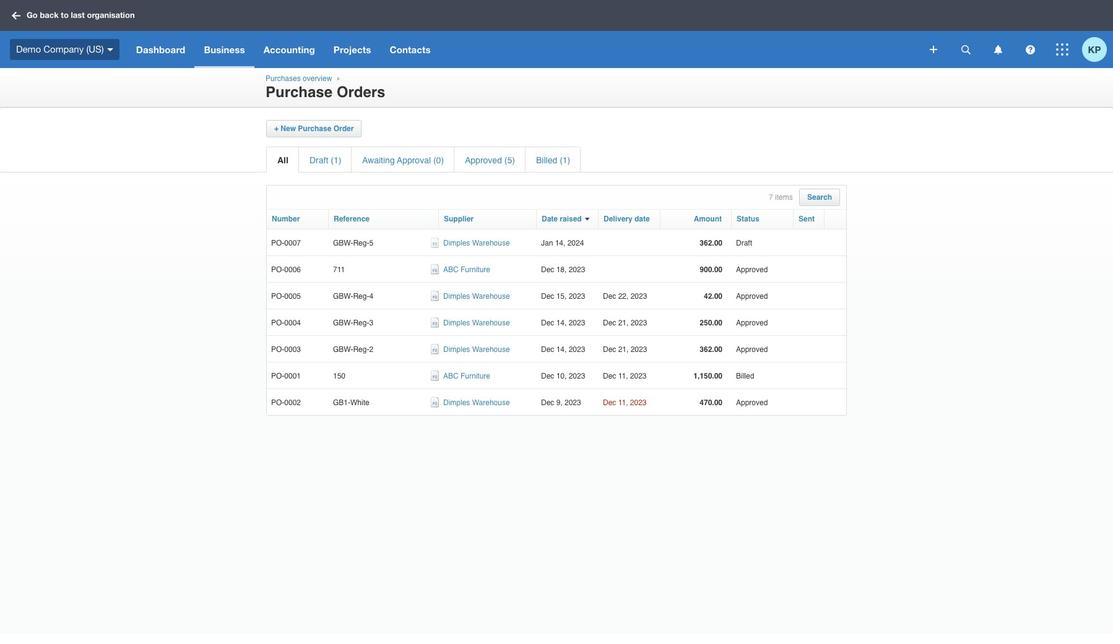 Task type: locate. For each thing, give the bounding box(es) containing it.
2 warehouse from the top
[[472, 293, 510, 301]]

gbw-reg-3
[[333, 319, 374, 328]]

banner
[[0, 0, 1114, 68]]

362.00 for approved
[[700, 346, 723, 354]]

dec
[[541, 266, 554, 275], [541, 293, 554, 301], [603, 293, 616, 301], [541, 319, 554, 328], [603, 319, 616, 328], [541, 346, 554, 354], [603, 346, 616, 354], [541, 372, 554, 381], [603, 372, 616, 381], [541, 399, 554, 408], [603, 399, 616, 408]]

purchase down 'purchases overview'
[[266, 84, 333, 101]]

po- down po-0006
[[271, 293, 284, 301]]

14, for gbw-reg-2
[[557, 346, 567, 354]]

0 vertical spatial purchase
[[266, 84, 333, 101]]

contacts
[[390, 44, 431, 55]]

21, for 362.00
[[618, 346, 629, 354]]

1 dec 14, 2023 from the top
[[541, 319, 585, 328]]

dimples warehouse for 2
[[443, 346, 510, 354]]

2 gbw- from the top
[[333, 293, 353, 301]]

purchase right new on the left top of page
[[298, 124, 332, 133]]

furniture for dec 10, 2023
[[461, 372, 491, 381]]

reg- up gbw-reg-2
[[353, 319, 369, 328]]

items
[[775, 193, 793, 202]]

approved for 250.00
[[736, 319, 768, 328]]

1 horizontal spatial (1)
[[560, 155, 571, 165]]

abc furniture link for dec 18, 2023
[[443, 266, 491, 275]]

3 reg- from the top
[[353, 319, 369, 328]]

date
[[542, 215, 558, 224]]

back
[[40, 10, 59, 20]]

3 po- from the top
[[271, 293, 284, 301]]

1 dimples from the top
[[443, 239, 470, 248]]

jan 14, 2024
[[541, 239, 584, 248]]

po- down 'number' link
[[271, 239, 284, 248]]

150
[[333, 372, 346, 381]]

5 po- from the top
[[271, 346, 284, 354]]

purchases overview link
[[266, 74, 332, 83]]

orders
[[337, 84, 385, 101]]

reg- up gbw-reg-3
[[353, 293, 369, 301]]

14, down 15,
[[557, 319, 567, 328]]

po- up po-0003
[[271, 319, 284, 328]]

1 horizontal spatial draft
[[736, 239, 752, 248]]

dashboard link
[[127, 31, 195, 68]]

gbw- down "711"
[[333, 293, 353, 301]]

1 vertical spatial billed
[[736, 372, 755, 381]]

362.00 down amount
[[700, 239, 723, 248]]

gbw- up "150" on the bottom left of page
[[333, 346, 353, 354]]

1 vertical spatial dec 11, 2023
[[603, 399, 647, 408]]

dec 21, 2023 for 362.00
[[603, 346, 647, 354]]

0 vertical spatial billed
[[536, 155, 558, 165]]

0 vertical spatial dec 14, 2023
[[541, 319, 585, 328]]

furniture for dec 18, 2023
[[461, 266, 491, 275]]

2 362.00 from the top
[[700, 346, 723, 354]]

2 11, from the top
[[618, 399, 628, 408]]

dimples
[[443, 239, 470, 248], [443, 293, 470, 301], [443, 319, 470, 328], [443, 346, 470, 354], [443, 399, 470, 408]]

projects
[[334, 44, 371, 55]]

14, for gbw-reg-5
[[555, 239, 566, 248]]

dec 18, 2023
[[541, 266, 585, 275]]

gbw- for gbw-reg-4
[[333, 293, 353, 301]]

dec 11, 2023
[[603, 372, 647, 381], [603, 399, 647, 408]]

2 abc furniture link from the top
[[443, 372, 491, 381]]

po- down po-0001 in the left of the page
[[271, 399, 284, 408]]

1 reg- from the top
[[353, 239, 369, 248]]

svg image inside demo company (us) popup button
[[107, 48, 113, 51]]

purchase
[[266, 84, 333, 101], [298, 124, 332, 133]]

approved for 470.00
[[736, 399, 768, 408]]

dec 14, 2023 for 362.00
[[541, 346, 585, 354]]

dec 15, 2023
[[541, 293, 585, 301]]

po- for 0005
[[271, 293, 284, 301]]

1 (1) from the left
[[331, 155, 341, 165]]

1 gbw- from the top
[[333, 239, 353, 248]]

po- for 0006
[[271, 266, 284, 275]]

0 vertical spatial 21,
[[618, 319, 629, 328]]

all button
[[277, 155, 289, 165]]

0 vertical spatial abc
[[443, 266, 459, 275]]

2 dec 11, 2023 from the top
[[603, 399, 647, 408]]

0005
[[284, 293, 301, 301]]

1 dimples warehouse from the top
[[443, 239, 510, 248]]

1 warehouse from the top
[[472, 239, 510, 248]]

0004
[[284, 319, 301, 328]]

dimples for 3
[[443, 319, 470, 328]]

(5)
[[505, 155, 515, 165]]

new
[[281, 124, 296, 133]]

gbw-reg-5
[[333, 239, 374, 248]]

banner containing kp
[[0, 0, 1114, 68]]

dimples warehouse for 3
[[443, 319, 510, 328]]

5 dimples warehouse from the top
[[443, 399, 510, 408]]

svg image
[[12, 11, 20, 20], [1057, 43, 1069, 56], [961, 45, 971, 54], [994, 45, 1002, 54], [930, 46, 938, 53], [107, 48, 113, 51]]

4 po- from the top
[[271, 319, 284, 328]]

3 warehouse from the top
[[472, 319, 510, 328]]

draft down status
[[736, 239, 752, 248]]

go back to last organisation link
[[7, 4, 142, 26]]

po- down po-0003
[[271, 372, 284, 381]]

0 vertical spatial draft
[[310, 155, 328, 165]]

abc
[[443, 266, 459, 275], [443, 372, 459, 381]]

3 gbw- from the top
[[333, 319, 353, 328]]

0 vertical spatial dec 11, 2023
[[603, 372, 647, 381]]

2 21, from the top
[[618, 346, 629, 354]]

3 dimples warehouse from the top
[[443, 319, 510, 328]]

billed right 1,150.00
[[736, 372, 755, 381]]

dec 21, 2023
[[603, 319, 647, 328], [603, 346, 647, 354]]

warehouse
[[472, 239, 510, 248], [472, 293, 510, 301], [472, 319, 510, 328], [472, 346, 510, 354], [472, 399, 510, 408]]

1 furniture from the top
[[461, 266, 491, 275]]

3 dimples from the top
[[443, 319, 470, 328]]

amount
[[694, 215, 722, 224]]

dimples warehouse link
[[443, 239, 510, 248], [443, 293, 510, 301], [443, 319, 510, 328], [443, 346, 510, 354], [443, 399, 510, 408]]

raised
[[560, 215, 582, 224]]

2 (1) from the left
[[560, 155, 571, 165]]

2 po- from the top
[[271, 266, 284, 275]]

approved (5)
[[465, 155, 515, 165]]

1 11, from the top
[[618, 372, 628, 381]]

0 vertical spatial abc furniture link
[[443, 266, 491, 275]]

0 vertical spatial dec 21, 2023
[[603, 319, 647, 328]]

2 abc from the top
[[443, 372, 459, 381]]

order
[[334, 124, 354, 133]]

1 dec 21, 2023 from the top
[[603, 319, 647, 328]]

1 vertical spatial abc
[[443, 372, 459, 381]]

dec 14, 2023
[[541, 319, 585, 328], [541, 346, 585, 354]]

0007
[[284, 239, 301, 248]]

reg- down reference link
[[353, 239, 369, 248]]

purchases overview
[[266, 74, 332, 83]]

2 dec 14, 2023 from the top
[[541, 346, 585, 354]]

po- up po-0001 in the left of the page
[[271, 346, 284, 354]]

sent link
[[799, 215, 815, 224]]

business
[[204, 44, 245, 55]]

3 dimples warehouse link from the top
[[443, 319, 510, 328]]

billed for billed (1)
[[536, 155, 558, 165]]

4 dimples warehouse from the top
[[443, 346, 510, 354]]

362.00
[[700, 239, 723, 248], [700, 346, 723, 354]]

gbw- left 3
[[333, 319, 353, 328]]

amount link
[[694, 215, 722, 224]]

0 vertical spatial 11,
[[618, 372, 628, 381]]

1 dimples warehouse link from the top
[[443, 239, 510, 248]]

po- down the po-0007
[[271, 266, 284, 275]]

1 vertical spatial dec 14, 2023
[[541, 346, 585, 354]]

1 vertical spatial furniture
[[461, 372, 491, 381]]

4 reg- from the top
[[353, 346, 369, 354]]

reg- down gbw-reg-3
[[353, 346, 369, 354]]

delivery
[[604, 215, 633, 224]]

gbw-reg-2
[[333, 346, 374, 354]]

sent
[[799, 215, 815, 224]]

2 dimples warehouse link from the top
[[443, 293, 510, 301]]

1 horizontal spatial billed
[[736, 372, 755, 381]]

7 po- from the top
[[271, 399, 284, 408]]

4 warehouse from the top
[[472, 346, 510, 354]]

1 abc furniture from the top
[[443, 266, 491, 275]]

(0)
[[433, 155, 444, 165]]

dec 14, 2023 for 250.00
[[541, 319, 585, 328]]

dec 14, 2023 down dec 15, 2023
[[541, 319, 585, 328]]

po- for 0007
[[271, 239, 284, 248]]

1 vertical spatial abc furniture
[[443, 372, 491, 381]]

draft down + new purchase order
[[310, 155, 328, 165]]

po-0003
[[271, 346, 301, 354]]

5 warehouse from the top
[[472, 399, 510, 408]]

po-0004
[[271, 319, 301, 328]]

1 vertical spatial dec 21, 2023
[[603, 346, 647, 354]]

1 vertical spatial 21,
[[618, 346, 629, 354]]

approved for 362.00
[[736, 346, 768, 354]]

abc furniture link for dec 10, 2023
[[443, 372, 491, 381]]

abc furniture for dec 18, 2023
[[443, 266, 491, 275]]

(1)
[[331, 155, 341, 165], [560, 155, 571, 165]]

0001
[[284, 372, 301, 381]]

reg-
[[353, 239, 369, 248], [353, 293, 369, 301], [353, 319, 369, 328], [353, 346, 369, 354]]

number
[[272, 215, 300, 224]]

1 21, from the top
[[618, 319, 629, 328]]

go
[[27, 10, 38, 20]]

14, up 10,
[[557, 346, 567, 354]]

1 vertical spatial 11,
[[618, 399, 628, 408]]

(1) down order
[[331, 155, 341, 165]]

1 vertical spatial draft
[[736, 239, 752, 248]]

gbw- down reference
[[333, 239, 353, 248]]

(1) for billed (1)
[[560, 155, 571, 165]]

dimples warehouse link for 4
[[443, 293, 510, 301]]

1 362.00 from the top
[[700, 239, 723, 248]]

reg- for 4
[[353, 293, 369, 301]]

svg image
[[1026, 45, 1035, 54]]

11, for dec 9, 2023
[[618, 399, 628, 408]]

0 horizontal spatial (1)
[[331, 155, 341, 165]]

7 items
[[769, 193, 793, 202]]

0 vertical spatial 362.00
[[700, 239, 723, 248]]

dimples for 2
[[443, 346, 470, 354]]

approval
[[397, 155, 431, 165]]

1 vertical spatial 362.00
[[700, 346, 723, 354]]

accounting button
[[254, 31, 324, 68]]

0 horizontal spatial billed
[[536, 155, 558, 165]]

14, right "jan"
[[555, 239, 566, 248]]

reg- for 2
[[353, 346, 369, 354]]

gbw-
[[333, 239, 353, 248], [333, 293, 353, 301], [333, 319, 353, 328], [333, 346, 353, 354]]

0 vertical spatial abc furniture
[[443, 266, 491, 275]]

date raised
[[542, 215, 582, 224]]

42.00
[[704, 293, 723, 301]]

0 horizontal spatial draft
[[310, 155, 328, 165]]

dec 11, 2023 for dec 9, 2023
[[603, 399, 647, 408]]

demo company (us) button
[[0, 31, 127, 68]]

2023
[[569, 266, 585, 275], [569, 293, 585, 301], [631, 293, 647, 301], [569, 319, 585, 328], [631, 319, 647, 328], [569, 346, 585, 354], [631, 346, 647, 354], [569, 372, 585, 381], [630, 372, 647, 381], [565, 399, 581, 408], [630, 399, 647, 408]]

4
[[369, 293, 374, 301]]

po- for 0002
[[271, 399, 284, 408]]

+
[[274, 124, 279, 133]]

1 po- from the top
[[271, 239, 284, 248]]

21, for 250.00
[[618, 319, 629, 328]]

+ new purchase order
[[274, 124, 354, 133]]

dec 10, 2023
[[541, 372, 585, 381]]

delivery date
[[604, 215, 650, 224]]

po-0007
[[271, 239, 301, 248]]

2 furniture from the top
[[461, 372, 491, 381]]

1 abc furniture link from the top
[[443, 266, 491, 275]]

2 vertical spatial 14,
[[557, 346, 567, 354]]

1 abc from the top
[[443, 266, 459, 275]]

2 dimples warehouse from the top
[[443, 293, 510, 301]]

4 dimples from the top
[[443, 346, 470, 354]]

dec 14, 2023 up dec 10, 2023
[[541, 346, 585, 354]]

dimples for 4
[[443, 293, 470, 301]]

1 vertical spatial abc furniture link
[[443, 372, 491, 381]]

0 vertical spatial 14,
[[555, 239, 566, 248]]

abc furniture link
[[443, 266, 491, 275], [443, 372, 491, 381]]

kp button
[[1083, 31, 1114, 68]]

4 dimples warehouse link from the top
[[443, 346, 510, 354]]

2 dimples from the top
[[443, 293, 470, 301]]

2 abc furniture from the top
[[443, 372, 491, 381]]

1 vertical spatial 14,
[[557, 319, 567, 328]]

billed right (5)
[[536, 155, 558, 165]]

4 gbw- from the top
[[333, 346, 353, 354]]

21,
[[618, 319, 629, 328], [618, 346, 629, 354]]

0 vertical spatial furniture
[[461, 266, 491, 275]]

(1) for draft (1)
[[331, 155, 341, 165]]

2 reg- from the top
[[353, 293, 369, 301]]

6 po- from the top
[[271, 372, 284, 381]]

dec 9, 2023
[[541, 399, 581, 408]]

2 dec 21, 2023 from the top
[[603, 346, 647, 354]]

(1) right (5)
[[560, 155, 571, 165]]

1 dec 11, 2023 from the top
[[603, 372, 647, 381]]

furniture
[[461, 266, 491, 275], [461, 372, 491, 381]]

date raised link
[[542, 215, 582, 224]]

362.00 down 250.00
[[700, 346, 723, 354]]



Task type: vqa. For each thing, say whether or not it's contained in the screenshot.


Task type: describe. For each thing, give the bounding box(es) containing it.
white
[[351, 399, 370, 408]]

purchases
[[266, 74, 301, 83]]

last
[[71, 10, 85, 20]]

10,
[[557, 372, 567, 381]]

po-0001
[[271, 372, 301, 381]]

awaiting
[[362, 155, 395, 165]]

delivery date link
[[604, 215, 650, 224]]

dec 22, 2023
[[603, 293, 647, 301]]

draft for draft (1)
[[310, 155, 328, 165]]

warehouse for 5
[[472, 239, 510, 248]]

dimples warehouse link for 5
[[443, 239, 510, 248]]

projects button
[[324, 31, 381, 68]]

1 vertical spatial purchase
[[298, 124, 332, 133]]

jan
[[541, 239, 553, 248]]

470.00
[[700, 399, 723, 408]]

kp
[[1088, 44, 1101, 55]]

approved for 900.00
[[736, 266, 768, 275]]

to
[[61, 10, 69, 20]]

9,
[[557, 399, 563, 408]]

company
[[43, 44, 84, 54]]

dimples warehouse for 5
[[443, 239, 510, 248]]

approved for 42.00
[[736, 293, 768, 301]]

0006
[[284, 266, 301, 275]]

abc for dec 10, 2023
[[443, 372, 459, 381]]

0002
[[284, 399, 301, 408]]

demo
[[16, 44, 41, 54]]

2024
[[568, 239, 584, 248]]

status
[[737, 215, 760, 224]]

gbw- for gbw-reg-5
[[333, 239, 353, 248]]

14, for gbw-reg-3
[[557, 319, 567, 328]]

5 dimples from the top
[[443, 399, 470, 408]]

go back to last organisation
[[27, 10, 135, 20]]

dashboard
[[136, 44, 185, 55]]

3
[[369, 319, 374, 328]]

po- for 0004
[[271, 319, 284, 328]]

draft for draft
[[736, 239, 752, 248]]

po-0002
[[271, 399, 301, 408]]

2
[[369, 346, 374, 354]]

po- for 0003
[[271, 346, 284, 354]]

reg- for 5
[[353, 239, 369, 248]]

billed for billed
[[736, 372, 755, 381]]

abc for dec 18, 2023
[[443, 266, 459, 275]]

accounting
[[264, 44, 315, 55]]

approved (5) button
[[465, 155, 515, 165]]

awaiting approval (0)
[[362, 155, 444, 165]]

po-0006
[[271, 266, 301, 275]]

dimples warehouse link for 2
[[443, 346, 510, 354]]

dec 21, 2023 for 250.00
[[603, 319, 647, 328]]

1,150.00
[[694, 372, 723, 381]]

search button
[[808, 193, 832, 202]]

svg image inside go back to last organisation link
[[12, 11, 20, 20]]

all
[[277, 155, 289, 165]]

11, for dec 10, 2023
[[618, 372, 628, 381]]

warehouse for 3
[[472, 319, 510, 328]]

billed (1) button
[[536, 155, 571, 165]]

po-0005
[[271, 293, 301, 301]]

contacts button
[[381, 31, 440, 68]]

warehouse for 4
[[472, 293, 510, 301]]

awaiting approval (0) button
[[362, 155, 444, 165]]

draft (1) button
[[310, 155, 341, 165]]

dimples for 5
[[443, 239, 470, 248]]

demo company (us)
[[16, 44, 104, 54]]

15,
[[557, 293, 567, 301]]

reference link
[[334, 215, 370, 224]]

0003
[[284, 346, 301, 354]]

organisation
[[87, 10, 135, 20]]

22,
[[618, 293, 629, 301]]

dimples warehouse link for 3
[[443, 319, 510, 328]]

date
[[635, 215, 650, 224]]

711
[[333, 266, 345, 275]]

gb1-
[[333, 399, 351, 408]]

dimples warehouse for 4
[[443, 293, 510, 301]]

overview
[[303, 74, 332, 83]]

purchase orders
[[266, 84, 385, 101]]

status link
[[737, 215, 760, 224]]

billed (1)
[[536, 155, 571, 165]]

supplier
[[444, 215, 474, 224]]

reg- for 3
[[353, 319, 369, 328]]

(us)
[[86, 44, 104, 54]]

dec 11, 2023 for dec 10, 2023
[[603, 372, 647, 381]]

7
[[769, 193, 773, 202]]

supplier link
[[444, 215, 474, 224]]

gbw- for gbw-reg-3
[[333, 319, 353, 328]]

draft (1)
[[310, 155, 341, 165]]

250.00
[[700, 319, 723, 328]]

18,
[[557, 266, 567, 275]]

warehouse for 2
[[472, 346, 510, 354]]

po- for 0001
[[271, 372, 284, 381]]

+ new purchase order button
[[274, 124, 354, 133]]

number link
[[272, 215, 300, 224]]

362.00 for draft
[[700, 239, 723, 248]]

gbw- for gbw-reg-2
[[333, 346, 353, 354]]

gb1-white
[[333, 399, 370, 408]]

business button
[[195, 31, 254, 68]]

abc furniture for dec 10, 2023
[[443, 372, 491, 381]]

5 dimples warehouse link from the top
[[443, 399, 510, 408]]

900.00
[[700, 266, 723, 275]]



